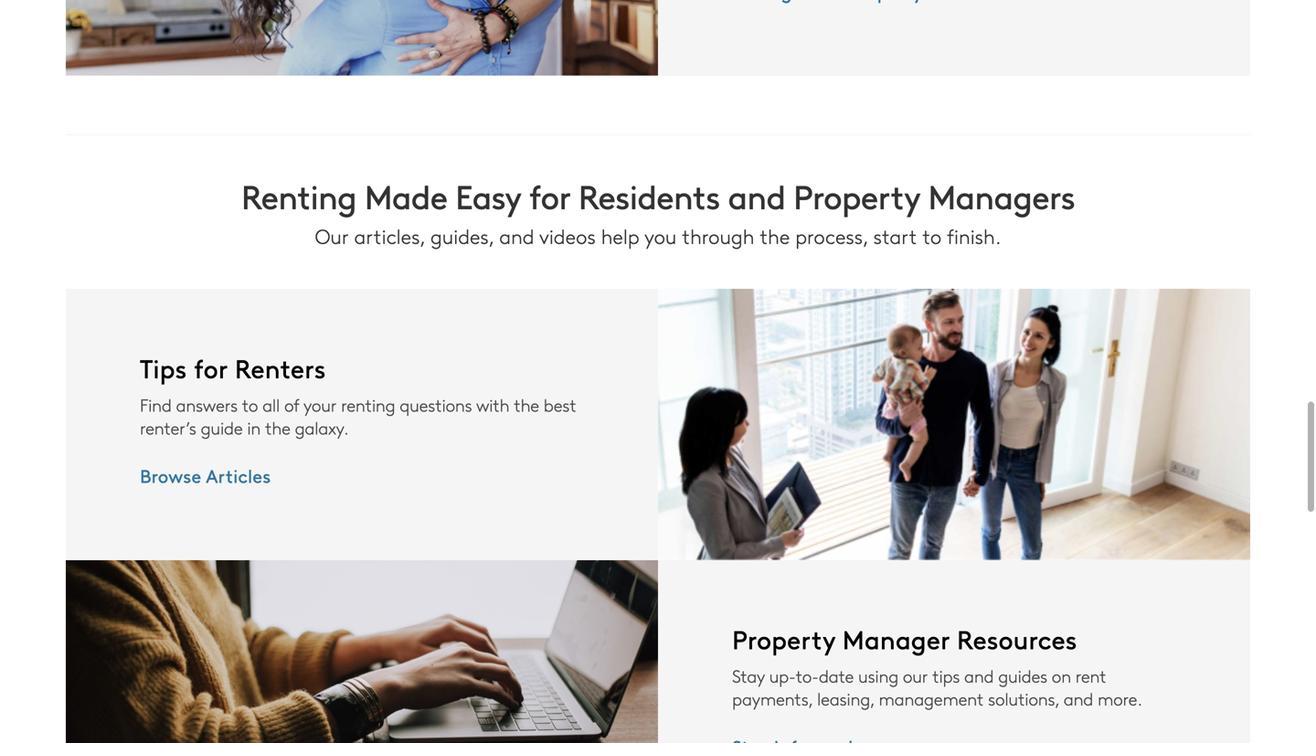 Task type: vqa. For each thing, say whether or not it's contained in the screenshot.
"leasing,"
yes



Task type: locate. For each thing, give the bounding box(es) containing it.
2 horizontal spatial the
[[760, 222, 790, 250]]

galaxy.
[[295, 416, 349, 439]]

guides,
[[431, 222, 494, 250]]

to
[[923, 222, 942, 250], [242, 393, 258, 416]]

to-
[[796, 664, 819, 688]]

using
[[859, 664, 899, 688]]

solutions,
[[988, 687, 1059, 710]]

the left best
[[514, 393, 539, 416]]

0 horizontal spatial to
[[242, 393, 258, 416]]

with
[[476, 393, 510, 416]]

the right "through"
[[760, 222, 790, 250]]

to left all
[[242, 393, 258, 416]]

0 vertical spatial to
[[923, 222, 942, 250]]

renter's
[[140, 416, 196, 439]]

the inside renting made easy for residents and property managers our articles, guides, and videos help you through the process, start to finish.
[[760, 222, 790, 250]]

articles
[[206, 463, 271, 488]]

our
[[903, 664, 928, 688]]

renters
[[235, 350, 326, 385]]

and down easy
[[499, 222, 534, 250]]

managers
[[928, 173, 1075, 218]]

through
[[682, 222, 755, 250]]

0 horizontal spatial for
[[194, 350, 228, 385]]

0 horizontal spatial the
[[265, 416, 290, 439]]

guide
[[201, 416, 243, 439]]

resources
[[957, 621, 1077, 657]]

browse articles button
[[140, 458, 271, 494]]

of
[[284, 393, 299, 416]]

date
[[819, 664, 854, 688]]

articles,
[[354, 222, 425, 250]]

videos
[[539, 222, 596, 250]]

manager
[[843, 621, 950, 657]]

the right in
[[265, 416, 290, 439]]

1 horizontal spatial to
[[923, 222, 942, 250]]

property up the process,
[[794, 173, 920, 218]]

property inside the property manager resources stay up-to-date using our tips and guides on rent payments, leasing, management solutions, and more.
[[732, 621, 836, 657]]

you
[[645, 222, 677, 250]]

1 vertical spatial to
[[242, 393, 258, 416]]

property
[[794, 173, 920, 218], [732, 621, 836, 657]]

up-
[[769, 664, 796, 688]]

answers
[[176, 393, 238, 416]]

the
[[760, 222, 790, 250], [514, 393, 539, 416], [265, 416, 290, 439]]

for
[[529, 173, 570, 218], [194, 350, 228, 385]]

1 vertical spatial property
[[732, 621, 836, 657]]

1 vertical spatial for
[[194, 350, 228, 385]]

finish.
[[947, 222, 1001, 250]]

and right tips
[[965, 664, 994, 688]]

to inside tips for renters find answers to all of your renting questions with the best renter's guide in the galaxy.
[[242, 393, 258, 416]]

and
[[728, 173, 786, 218], [499, 222, 534, 250], [965, 664, 994, 688], [1064, 687, 1094, 710]]

0 vertical spatial property
[[794, 173, 920, 218]]

property up up-
[[732, 621, 836, 657]]

renting made easy for residents and property managers our articles, guides, and videos help you through the process, start to finish.
[[241, 173, 1075, 250]]

for up videos at the top left of the page
[[529, 173, 570, 218]]

help
[[601, 222, 640, 250]]

start
[[874, 222, 917, 250]]

0 vertical spatial for
[[529, 173, 570, 218]]

management
[[879, 687, 984, 710]]

for up 'answers' at the left bottom of page
[[194, 350, 228, 385]]

to right start
[[923, 222, 942, 250]]

for inside renting made easy for residents and property managers our articles, guides, and videos help you through the process, start to finish.
[[529, 173, 570, 218]]

1 horizontal spatial for
[[529, 173, 570, 218]]



Task type: describe. For each thing, give the bounding box(es) containing it.
and up "through"
[[728, 173, 786, 218]]

residents
[[578, 173, 720, 218]]

rent
[[1076, 664, 1107, 688]]

your
[[304, 393, 337, 416]]

and left more. on the right of the page
[[1064, 687, 1094, 710]]

best
[[544, 393, 577, 416]]

tips for renters find answers to all of your renting questions with the best renter's guide in the galaxy.
[[140, 350, 577, 439]]

browse articles link
[[140, 458, 271, 494]]

browse articles
[[140, 463, 271, 488]]

in
[[247, 416, 261, 439]]

guides
[[999, 664, 1048, 688]]

all
[[262, 393, 280, 416]]

renting
[[341, 393, 395, 416]]

leasing,
[[817, 687, 875, 710]]

browse
[[140, 463, 201, 488]]

to inside renting made easy for residents and property managers our articles, guides, and videos help you through the process, start to finish.
[[923, 222, 942, 250]]

property inside renting made easy for residents and property managers our articles, guides, and videos help you through the process, start to finish.
[[794, 173, 920, 218]]

made
[[365, 173, 447, 218]]

tips
[[933, 664, 960, 688]]

on
[[1052, 664, 1071, 688]]

stay
[[732, 664, 765, 688]]

for inside tips for renters find answers to all of your renting questions with the best renter's guide in the galaxy.
[[194, 350, 228, 385]]

property manager resources stay up-to-date using our tips and guides on rent payments, leasing, management solutions, and more.
[[732, 621, 1143, 710]]

payments,
[[732, 687, 813, 710]]

our
[[315, 222, 349, 250]]

1 horizontal spatial the
[[514, 393, 539, 416]]

more.
[[1098, 687, 1143, 710]]

questions
[[400, 393, 472, 416]]

find
[[140, 393, 172, 416]]

renting
[[241, 173, 356, 218]]

easy
[[455, 173, 521, 218]]

process,
[[796, 222, 868, 250]]

tips
[[140, 350, 187, 385]]



